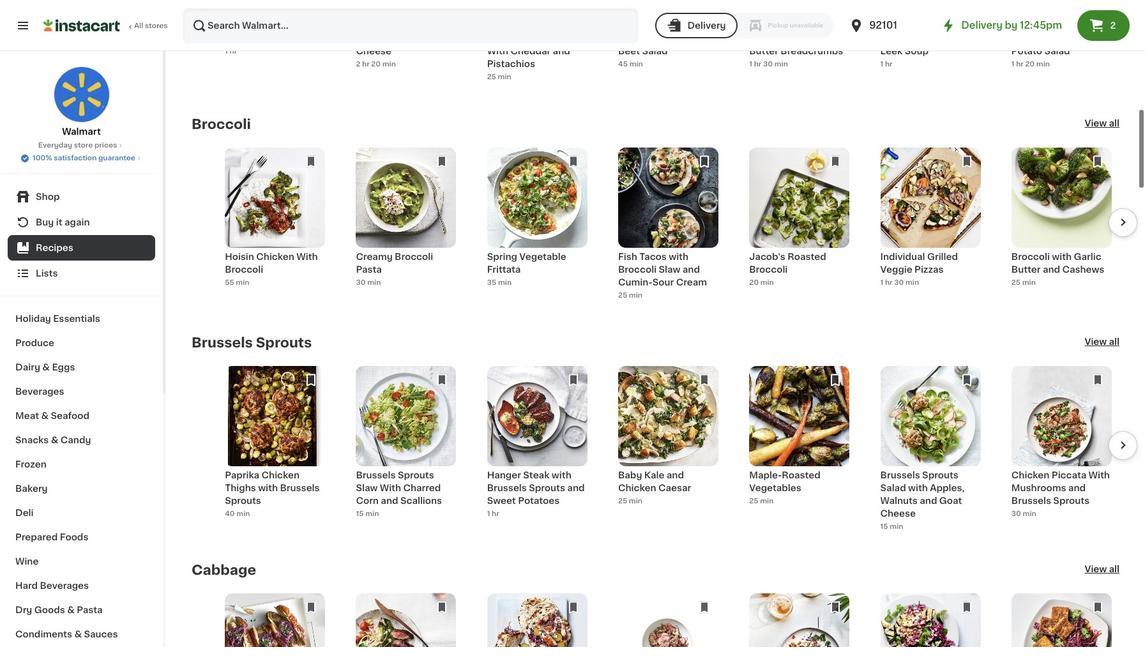 Task type: vqa. For each thing, say whether or not it's contained in the screenshot.
Cumin-
yes



Task type: locate. For each thing, give the bounding box(es) containing it.
foods
[[60, 533, 88, 542]]

guarantee
[[98, 155, 135, 162]]

min down beets with brown- butter breadcrumbs
[[775, 60, 788, 67]]

15 min for brussels sprouts slaw with charred corn and scallions
[[356, 510, 379, 517]]

1 hr inside recipe card group
[[487, 510, 499, 517]]

butter inside beets with brown- butter breadcrumbs
[[750, 46, 779, 55]]

delivery button
[[656, 13, 738, 38]]

20 down the jacob's
[[750, 279, 759, 286]]

20 down "potato"
[[1026, 60, 1035, 67]]

min down baby
[[629, 497, 643, 504]]

slaw up 'sour'
[[659, 265, 681, 274]]

2 view all link from the top
[[1085, 335, 1120, 350]]

0 horizontal spatial 2
[[356, 60, 361, 67]]

delivery by 12:45pm
[[962, 20, 1063, 30]]

2 horizontal spatial 1 hr
[[881, 60, 893, 67]]

service type group
[[656, 13, 834, 38]]

1 horizontal spatial 30 min
[[1012, 510, 1037, 517]]

1 vertical spatial 30 min
[[1012, 510, 1037, 517]]

&
[[42, 363, 50, 372], [41, 411, 49, 420], [51, 436, 58, 445], [67, 606, 75, 615], [74, 630, 82, 639]]

15
[[356, 510, 364, 517], [881, 523, 889, 530]]

view all for cabbage
[[1085, 564, 1120, 573]]

& inside dairy & eggs link
[[42, 363, 50, 372]]

potato
[[1012, 46, 1043, 55]]

bakery
[[15, 484, 48, 493]]

1 hr down leek
[[881, 60, 893, 67]]

leek
[[881, 46, 903, 55]]

2 vertical spatial view
[[1085, 564, 1107, 573]]

1 horizontal spatial 1 hr
[[487, 510, 499, 517]]

& left the sauces
[[74, 630, 82, 639]]

beet inside steak and beet salad with cheddar and pistachios
[[535, 33, 557, 42]]

3 view all from the top
[[1085, 564, 1120, 573]]

butter down service type group
[[750, 46, 779, 55]]

hr down sweet
[[492, 510, 499, 517]]

salad inside brussels sprouts salad with apples, walnuts and goat cheese
[[881, 483, 906, 492]]

15 down walnuts
[[881, 523, 889, 530]]

2 for 2
[[1111, 21, 1116, 30]]

with up 2 hr 20 min
[[385, 33, 405, 42]]

min for baby kale and chicken caesar
[[629, 497, 643, 504]]

0 horizontal spatial butter
[[750, 46, 779, 55]]

1 vertical spatial 1 hr 30 min
[[881, 279, 919, 286]]

hanger
[[487, 471, 521, 479]]

0 vertical spatial 1 hr
[[225, 47, 237, 54]]

& for dairy
[[42, 363, 50, 372]]

and inside brussels sprouts salad with apples, walnuts and goat cheese
[[920, 496, 938, 505]]

sprouts inside brussels sprouts salad with apples, walnuts and goat cheese
[[923, 471, 959, 479]]

0 vertical spatial 2
[[1111, 21, 1116, 30]]

30 min down creamy
[[356, 279, 381, 286]]

40 min
[[225, 510, 250, 517]]

20 for cheese
[[371, 60, 381, 67]]

item carousel region for broccoli
[[192, 147, 1138, 304]]

with up breadcrumbs
[[779, 33, 798, 42]]

25 for fish tacos with broccoli slaw and cumin-sour cream
[[618, 291, 628, 298]]

brussels down the mushrooms
[[1012, 496, 1052, 505]]

all for broccoli
[[1110, 118, 1120, 127]]

item carousel region containing paprika chicken thighs with brussels sprouts
[[192, 366, 1138, 532]]

roasted inside the roasted beet and leek soup
[[881, 33, 919, 42]]

hr down veggie
[[886, 279, 893, 286]]

0 vertical spatial 15 min
[[356, 510, 379, 517]]

hr for roasted beet and leek soup
[[886, 60, 893, 67]]

with right thighs
[[258, 483, 278, 492]]

item carousel region containing steak and beet salad
[[192, 0, 1138, 86]]

delivery up smoked trout and beet salad
[[688, 21, 726, 30]]

0 vertical spatial 1 hr 30 min
[[750, 60, 788, 67]]

1 horizontal spatial pasta
[[356, 265, 382, 274]]

0 horizontal spatial 15 min
[[356, 510, 379, 517]]

15 min down corn
[[356, 510, 379, 517]]

1 hr down sweet
[[487, 510, 499, 517]]

recipe card group containing brussels sprouts slaw with charred corn and scallions
[[356, 366, 456, 523]]

brussels down hanger
[[487, 483, 527, 492]]

cheese down walnuts
[[881, 509, 916, 518]]

beverages
[[15, 387, 64, 396], [40, 581, 89, 590]]

0 horizontal spatial 1 hr 30 min
[[750, 60, 788, 67]]

1 horizontal spatial butter
[[1012, 265, 1041, 274]]

& left "candy"
[[51, 436, 58, 445]]

shop link
[[8, 184, 155, 210]]

view for brussels sprouts
[[1085, 337, 1107, 346]]

and inside the chicken piccata with mushrooms and brussels sprouts
[[1069, 483, 1086, 492]]

min down walnuts
[[890, 523, 904, 530]]

roasted up vegetables
[[782, 471, 821, 479]]

1 down leek
[[881, 60, 884, 67]]

cheese up 2 hr 20 min
[[356, 46, 392, 55]]

beet-
[[1051, 33, 1077, 42]]

2 vertical spatial 1 hr
[[487, 510, 499, 517]]

with
[[385, 33, 405, 42], [779, 33, 798, 42], [669, 252, 689, 261], [1053, 252, 1072, 261], [552, 471, 572, 479], [258, 483, 278, 492], [909, 483, 928, 492]]

1 vertical spatial item carousel region
[[192, 147, 1138, 304]]

cumin-
[[618, 278, 653, 287]]

Search field
[[184, 9, 638, 42]]

goat inside brussels sprouts salad with apples, walnuts and goat cheese
[[940, 496, 963, 505]]

min down corn
[[366, 510, 379, 517]]

item carousel region containing hoisin chicken with broccoli
[[192, 147, 1138, 304]]

delivery inside button
[[688, 21, 726, 30]]

prepared
[[15, 533, 58, 542]]

1 horizontal spatial beets
[[750, 33, 777, 42]]

roasted right the jacob's
[[788, 252, 827, 261]]

1 horizontal spatial slaw
[[659, 265, 681, 274]]

min down the individual grilled veggie pizzas
[[906, 279, 919, 286]]

and inside the baby kale and chicken caesar
[[667, 471, 684, 479]]

1 horizontal spatial 15
[[881, 523, 889, 530]]

min down pistachios
[[498, 73, 512, 80]]

jacob's roasted broccoli
[[750, 252, 827, 274]]

by
[[1005, 20, 1018, 30]]

1 horizontal spatial goat
[[940, 496, 963, 505]]

sprouts
[[256, 336, 312, 349], [398, 471, 434, 479], [923, 471, 959, 479], [529, 483, 565, 492], [225, 496, 261, 505], [1054, 496, 1090, 505]]

with inside hanger steak with brussels sprouts and sweet potatoes
[[552, 471, 572, 479]]

delivery
[[962, 20, 1003, 30], [688, 21, 726, 30]]

all
[[1110, 118, 1120, 127], [1110, 337, 1120, 346], [1110, 564, 1120, 573]]

1 vertical spatial 15 min
[[881, 523, 904, 530]]

with inside beets with goat cheese
[[385, 33, 405, 42]]

min for hoisin chicken with broccoli
[[236, 279, 250, 286]]

beets inside beets with brown- butter breadcrumbs
[[750, 33, 777, 42]]

0 vertical spatial goat
[[407, 33, 430, 42]]

and
[[253, 33, 271, 42], [516, 33, 533, 42], [685, 33, 702, 42], [946, 33, 963, 42], [553, 46, 570, 55], [683, 265, 700, 274], [1043, 265, 1061, 274], [667, 471, 684, 479], [568, 483, 585, 492], [1069, 483, 1086, 492], [381, 496, 398, 505], [920, 496, 938, 505]]

view all link for broccoli
[[1085, 117, 1120, 132]]

essentials
[[53, 314, 100, 323]]

& for snacks
[[51, 436, 58, 445]]

1 item carousel region from the top
[[192, 0, 1138, 86]]

25 down broccoli with garlic butter and cashews
[[1012, 279, 1021, 286]]

1 down service type group
[[750, 60, 753, 67]]

1 hr 30 min for pizzas
[[881, 279, 919, 286]]

1 horizontal spatial cheese
[[881, 509, 916, 518]]

salad inside smoked trout and beet salad
[[642, 46, 668, 55]]

walmart logo image
[[53, 66, 110, 123]]

& left eggs
[[42, 363, 50, 372]]

0 horizontal spatial delivery
[[688, 21, 726, 30]]

0 horizontal spatial beets
[[356, 33, 383, 42]]

1 vertical spatial pasta
[[77, 606, 103, 615]]

2 all from the top
[[1110, 337, 1120, 346]]

55 min
[[225, 279, 250, 286]]

min down vegetables
[[760, 497, 774, 504]]

hr down service type group
[[754, 60, 762, 67]]

min for broccoli with garlic butter and cashews
[[1023, 279, 1036, 286]]

hanger steak with brussels sprouts and sweet potatoes
[[487, 471, 585, 505]]

1 view from the top
[[1085, 118, 1107, 127]]

25 min down cumin-
[[618, 291, 643, 298]]

hoisin chicken with broccoli
[[225, 252, 318, 274]]

steak
[[225, 33, 251, 42], [487, 33, 514, 42], [523, 471, 550, 479]]

sprouts inside the chicken piccata with mushrooms and brussels sprouts
[[1054, 496, 1090, 505]]

chicken up the mushrooms
[[1012, 471, 1050, 479]]

3 all from the top
[[1110, 564, 1120, 573]]

25 for broccoli with garlic butter and cashews
[[1012, 279, 1021, 286]]

hr down leek
[[886, 60, 893, 67]]

roasted up leek
[[881, 33, 919, 42]]

3 view all link from the top
[[1085, 562, 1120, 578]]

30 down the mushrooms
[[1012, 510, 1022, 517]]

0 horizontal spatial goat
[[407, 33, 430, 42]]

paprika
[[225, 471, 260, 479]]

recipe card group containing fish tacos with broccoli slaw and cumin-sour cream
[[618, 147, 719, 304]]

min for maple-roasted vegetables
[[760, 497, 774, 504]]

with inside broccoli with garlic butter and cashews
[[1053, 252, 1072, 261]]

1 hr 30 min down beets with brown- butter breadcrumbs
[[750, 60, 788, 67]]

30 min down the mushrooms
[[1012, 510, 1037, 517]]

25 min down broccoli with garlic butter and cashews
[[1012, 279, 1036, 286]]

2 vertical spatial view all
[[1085, 564, 1120, 573]]

30 min for creamy broccoli pasta
[[356, 279, 381, 286]]

min down "potato"
[[1037, 60, 1050, 67]]

1 beets from the left
[[356, 33, 383, 42]]

2 view from the top
[[1085, 337, 1107, 346]]

recipe card group
[[225, 147, 325, 304], [356, 147, 456, 304], [487, 147, 588, 304], [618, 147, 719, 304], [750, 147, 850, 304], [881, 147, 981, 304], [1012, 147, 1112, 304], [225, 366, 325, 523], [356, 366, 456, 523], [487, 366, 588, 523], [618, 366, 719, 523], [750, 366, 850, 523], [881, 366, 981, 532], [1012, 366, 1112, 523], [225, 593, 325, 647], [356, 593, 456, 647], [487, 593, 588, 647], [618, 593, 719, 647], [750, 593, 850, 647], [881, 593, 981, 647], [1012, 593, 1112, 647]]

0 vertical spatial beverages
[[15, 387, 64, 396]]

1 for individual grilled veggie pizzas
[[881, 279, 884, 286]]

chicken inside hoisin chicken with broccoli
[[256, 252, 294, 261]]

beet
[[273, 33, 295, 42], [535, 33, 557, 42], [922, 33, 943, 42], [618, 46, 640, 55]]

hr for beets with goat cheese
[[362, 60, 370, 67]]

broccoli inside broccoli with garlic butter and cashews
[[1012, 252, 1050, 261]]

min down frittata
[[498, 279, 512, 286]]

& inside condiments & sauces 'link'
[[74, 630, 82, 639]]

25 min
[[487, 73, 512, 80], [1012, 279, 1036, 286], [618, 291, 643, 298], [618, 497, 643, 504], [750, 497, 774, 504]]

condiments & sauces
[[15, 630, 118, 639]]

brussels inside the brussels sprouts slaw with charred corn and scallions
[[356, 471, 396, 479]]

eggs
[[52, 363, 75, 372]]

1 hr for hanger steak with brussels sprouts and sweet potatoes
[[487, 510, 499, 517]]

2 vertical spatial all
[[1110, 564, 1120, 573]]

brussels
[[192, 336, 253, 349], [356, 471, 396, 479], [881, 471, 921, 479], [280, 483, 320, 492], [487, 483, 527, 492], [1012, 496, 1052, 505]]

chicken inside the 'paprika chicken thighs with brussels sprouts'
[[262, 471, 300, 479]]

0 horizontal spatial 20
[[371, 60, 381, 67]]

55
[[225, 279, 234, 286]]

& inside the meat & seafood link
[[41, 411, 49, 420]]

brussels inside brussels sprouts salad with apples, walnuts and goat cheese
[[881, 471, 921, 479]]

charred
[[403, 483, 441, 492]]

butter left cashews
[[1012, 265, 1041, 274]]

& right goods
[[67, 606, 75, 615]]

1 vertical spatial 2
[[356, 60, 361, 67]]

25 min down vegetables
[[750, 497, 774, 504]]

slaw up corn
[[356, 483, 378, 492]]

35
[[487, 279, 497, 286]]

beets inside beets with goat cheese
[[356, 33, 383, 42]]

45
[[618, 60, 628, 67]]

pasta up condiments & sauces 'link'
[[77, 606, 103, 615]]

25 for baby kale and chicken caesar
[[618, 497, 628, 504]]

roasted inside jacob's roasted broccoli
[[788, 252, 827, 261]]

1 horizontal spatial 20
[[750, 279, 759, 286]]

walmart link
[[53, 66, 110, 138]]

None search field
[[183, 8, 639, 43]]

15 for brussels sprouts salad with apples, walnuts and goat cheese
[[881, 523, 889, 530]]

0 vertical spatial view
[[1085, 118, 1107, 127]]

1 vertical spatial butter
[[1012, 265, 1041, 274]]

steak inside steak and beet salad with cheddar and pistachios
[[487, 33, 514, 42]]

sprouts inside hanger steak with brussels sprouts and sweet potatoes
[[529, 483, 565, 492]]

meat
[[15, 411, 39, 420]]

1 vertical spatial view all link
[[1085, 335, 1120, 350]]

brussels inside the 'paprika chicken thighs with brussels sprouts'
[[280, 483, 320, 492]]

everyday store prices link
[[38, 141, 125, 151]]

3 item carousel region from the top
[[192, 366, 1138, 532]]

& for condiments
[[74, 630, 82, 639]]

butter inside broccoli with garlic butter and cashews
[[1012, 265, 1041, 274]]

chicken down baby
[[618, 483, 657, 492]]

& inside snacks & candy link
[[51, 436, 58, 445]]

item carousel region
[[192, 0, 1138, 86], [192, 147, 1138, 304], [192, 366, 1138, 532]]

0 vertical spatial butter
[[750, 46, 779, 55]]

1 vertical spatial goat
[[940, 496, 963, 505]]

min right 55
[[236, 279, 250, 286]]

15 min down walnuts
[[881, 523, 904, 530]]

2 vertical spatial view all link
[[1085, 562, 1120, 578]]

0 vertical spatial view all link
[[1085, 117, 1120, 132]]

1 down "potato"
[[1012, 60, 1015, 67]]

1 all from the top
[[1110, 118, 1120, 127]]

1 vertical spatial 15
[[881, 523, 889, 530]]

1 down steak and beet salad
[[225, 47, 228, 54]]

1 horizontal spatial 1 hr 30 min
[[881, 279, 919, 286]]

25 min for broccoli with garlic butter and cashews
[[1012, 279, 1036, 286]]

recipe card group containing brussels sprouts salad with apples, walnuts and goat cheese
[[881, 366, 981, 532]]

1 hr 30 min inside recipe card group
[[881, 279, 919, 286]]

deli
[[15, 509, 34, 518]]

25 down cumin-
[[618, 291, 628, 298]]

with up cashews
[[1053, 252, 1072, 261]]

min for jacob's roasted broccoli
[[761, 279, 774, 286]]

recipe card group containing baby kale and chicken caesar
[[618, 366, 719, 523]]

1 horizontal spatial 2
[[1111, 21, 1116, 30]]

delivery left by at right top
[[962, 20, 1003, 30]]

25 min for maple-roasted vegetables
[[750, 497, 774, 504]]

beets up 2 hr 20 min
[[356, 33, 383, 42]]

0 horizontal spatial pasta
[[77, 606, 103, 615]]

1 vertical spatial all
[[1110, 337, 1120, 346]]

45 min
[[618, 60, 643, 67]]

25 min for fish tacos with broccoli slaw and cumin-sour cream
[[618, 291, 643, 298]]

min down the jacob's
[[761, 279, 774, 286]]

30
[[763, 60, 773, 67], [356, 279, 366, 286], [895, 279, 904, 286], [1012, 510, 1022, 517]]

brussels up corn
[[356, 471, 396, 479]]

and inside the roasted beet and leek soup
[[946, 33, 963, 42]]

beets for beets with goat cheese
[[356, 33, 383, 42]]

min for chicken piccata with mushrooms and brussels sprouts
[[1023, 510, 1037, 517]]

0 horizontal spatial 30 min
[[356, 279, 381, 286]]

mushrooms
[[1012, 483, 1067, 492]]

prepared foods link
[[8, 525, 155, 550]]

delivery for delivery
[[688, 21, 726, 30]]

15 min
[[356, 510, 379, 517], [881, 523, 904, 530]]

broccoli inside fish tacos with broccoli slaw and cumin-sour cream
[[618, 265, 657, 274]]

min for fish tacos with broccoli slaw and cumin-sour cream
[[629, 291, 643, 298]]

25 down baby
[[618, 497, 628, 504]]

2 inside "button"
[[1111, 21, 1116, 30]]

& right meat
[[41, 411, 49, 420]]

0 vertical spatial item carousel region
[[192, 0, 1138, 86]]

2 view all from the top
[[1085, 337, 1120, 346]]

1
[[225, 47, 228, 54], [750, 60, 753, 67], [881, 60, 884, 67], [1012, 60, 1015, 67], [881, 279, 884, 286], [487, 510, 490, 517]]

25 down vegetables
[[750, 497, 759, 504]]

and-
[[1077, 33, 1098, 42]]

min down creamy
[[367, 279, 381, 286]]

recipe card group containing spring vegetable frittata
[[487, 147, 588, 304]]

jacob's
[[750, 252, 786, 261]]

1 horizontal spatial delivery
[[962, 20, 1003, 30]]

20 inside recipe card group
[[750, 279, 759, 286]]

2 horizontal spatial steak
[[523, 471, 550, 479]]

hr down "potato"
[[1017, 60, 1024, 67]]

1 vertical spatial view
[[1085, 337, 1107, 346]]

1 hr down steak and beet salad
[[225, 47, 237, 54]]

3 view from the top
[[1085, 564, 1107, 573]]

1 down veggie
[[881, 279, 884, 286]]

15 down corn
[[356, 510, 364, 517]]

0 vertical spatial 15
[[356, 510, 364, 517]]

0 vertical spatial cheese
[[356, 46, 392, 55]]

view
[[1085, 118, 1107, 127], [1085, 337, 1107, 346], [1085, 564, 1107, 573]]

meat & seafood link
[[8, 404, 155, 428]]

20 down beets with goat cheese
[[371, 60, 381, 67]]

0 vertical spatial view all
[[1085, 118, 1120, 127]]

25 min for steak and beet salad with cheddar and pistachios
[[487, 73, 512, 80]]

1 view all link from the top
[[1085, 117, 1120, 132]]

0 vertical spatial slaw
[[659, 265, 681, 274]]

beets with goat cheese
[[356, 33, 430, 55]]

wine
[[15, 557, 39, 566]]

min down the mushrooms
[[1023, 510, 1037, 517]]

wine link
[[8, 550, 155, 574]]

1 down sweet
[[487, 510, 490, 517]]

view all link
[[1085, 117, 1120, 132], [1085, 335, 1120, 350], [1085, 562, 1120, 578]]

100%
[[33, 155, 52, 162]]

beverages up dry goods & pasta
[[40, 581, 89, 590]]

snacks & candy link
[[8, 428, 155, 452]]

brussels down 55
[[192, 336, 253, 349]]

goods
[[34, 606, 65, 615]]

cheddar
[[511, 46, 551, 55]]

broccoli with garlic butter and cashews
[[1012, 252, 1105, 274]]

2 vertical spatial item carousel region
[[192, 366, 1138, 532]]

brussels inside hanger steak with brussels sprouts and sweet potatoes
[[487, 483, 527, 492]]

25 min down baby
[[618, 497, 643, 504]]

instacart logo image
[[43, 18, 120, 33]]

beets left brown-
[[750, 33, 777, 42]]

roasted for brussels sprouts
[[782, 471, 821, 479]]

1 vertical spatial roasted
[[788, 252, 827, 261]]

beverages down dairy & eggs
[[15, 387, 64, 396]]

bakery link
[[8, 477, 155, 501]]

broccoli
[[192, 117, 251, 131], [395, 252, 433, 261], [1012, 252, 1050, 261], [225, 265, 263, 274], [618, 265, 657, 274], [750, 265, 788, 274]]

pasta down creamy
[[356, 265, 382, 274]]

0 horizontal spatial 15
[[356, 510, 364, 517]]

0 horizontal spatial slaw
[[356, 483, 378, 492]]

with inside brussels sprouts salad with apples, walnuts and goat cheese
[[909, 483, 928, 492]]

broccoli inside hoisin chicken with broccoli
[[225, 265, 263, 274]]

all stores
[[134, 22, 168, 29]]

roasted beet and leek soup
[[881, 33, 963, 55]]

all stores link
[[43, 8, 169, 43]]

1 horizontal spatial 15 min
[[881, 523, 904, 530]]

25 down pistachios
[[487, 73, 496, 80]]

0 vertical spatial pasta
[[356, 265, 382, 274]]

2 button
[[1078, 10, 1130, 41]]

hoisin
[[225, 252, 254, 261]]

recipe card group containing creamy broccoli pasta
[[356, 147, 456, 304]]

1 horizontal spatial steak
[[487, 33, 514, 42]]

salad inside steak and beet salad with cheddar and pistachios
[[559, 33, 585, 42]]

2 horizontal spatial 20
[[1026, 60, 1035, 67]]

vegetables
[[750, 483, 802, 492]]

0 horizontal spatial cheese
[[356, 46, 392, 55]]

chicken right paprika
[[262, 471, 300, 479]]

1 view all from the top
[[1085, 118, 1120, 127]]

2 beets from the left
[[750, 33, 777, 42]]

with inside hoisin chicken with broccoli
[[297, 252, 318, 261]]

1 vertical spatial 1 hr
[[881, 60, 893, 67]]

with right tacos
[[669, 252, 689, 261]]

maple-roasted vegetables
[[750, 471, 821, 492]]

steak for steak and beet salad with cheddar and pistachios
[[487, 33, 514, 42]]

roasted inside maple-roasted vegetables
[[782, 471, 821, 479]]

0 vertical spatial roasted
[[881, 33, 919, 42]]

brussels up walnuts
[[881, 471, 921, 479]]

1 vertical spatial slaw
[[356, 483, 378, 492]]

2 vertical spatial roasted
[[782, 471, 821, 479]]

min down cumin-
[[629, 291, 643, 298]]

min right 40
[[237, 510, 250, 517]]

trout
[[658, 33, 683, 42]]

0 vertical spatial all
[[1110, 118, 1120, 127]]

german
[[1012, 33, 1049, 42]]

1 vertical spatial cheese
[[881, 509, 916, 518]]

1 hr 30 min down veggie
[[881, 279, 919, 286]]

2 item carousel region from the top
[[192, 147, 1138, 304]]

brussels right thighs
[[280, 483, 320, 492]]

dairy & eggs
[[15, 363, 75, 372]]

1 vertical spatial view all
[[1085, 337, 1120, 346]]

0 horizontal spatial steak
[[225, 33, 251, 42]]

min
[[383, 60, 396, 67], [630, 60, 643, 67], [775, 60, 788, 67], [1037, 60, 1050, 67], [498, 73, 512, 80], [236, 279, 250, 286], [367, 279, 381, 286], [498, 279, 512, 286], [761, 279, 774, 286], [906, 279, 919, 286], [1023, 279, 1036, 286], [629, 291, 643, 298], [629, 497, 643, 504], [760, 497, 774, 504], [237, 510, 250, 517], [366, 510, 379, 517], [1023, 510, 1037, 517], [890, 523, 904, 530]]

min down broccoli with garlic butter and cashews
[[1023, 279, 1036, 286]]

with up walnuts
[[909, 483, 928, 492]]

chicken
[[256, 252, 294, 261], [262, 471, 300, 479], [1012, 471, 1050, 479], [618, 483, 657, 492]]

0 vertical spatial 30 min
[[356, 279, 381, 286]]

35 min
[[487, 279, 512, 286]]

creamy broccoli pasta
[[356, 252, 433, 274]]

hr down beets with goat cheese
[[362, 60, 370, 67]]

view all link for brussels sprouts
[[1085, 335, 1120, 350]]

beet inside smoked trout and beet salad
[[618, 46, 640, 55]]

chicken right hoisin
[[256, 252, 294, 261]]

with up potatoes
[[552, 471, 572, 479]]

25 min down pistachios
[[487, 73, 512, 80]]

min right '45'
[[630, 60, 643, 67]]



Task type: describe. For each thing, give the bounding box(es) containing it.
100% satisfaction guarantee button
[[20, 151, 143, 164]]

recipe card group containing individual grilled veggie pizzas
[[881, 147, 981, 304]]

view all for brussels sprouts
[[1085, 337, 1120, 346]]

it
[[56, 218, 62, 227]]

all
[[134, 22, 143, 29]]

with inside the 'paprika chicken thighs with brussels sprouts'
[[258, 483, 278, 492]]

& for meat
[[41, 411, 49, 420]]

holiday essentials link
[[8, 307, 155, 331]]

min for spring vegetable frittata
[[498, 279, 512, 286]]

and inside hanger steak with brussels sprouts and sweet potatoes
[[568, 483, 585, 492]]

hr down steak and beet salad
[[230, 47, 237, 54]]

40
[[225, 510, 235, 517]]

kale
[[645, 471, 665, 479]]

individual
[[881, 252, 926, 261]]

recipes
[[36, 243, 73, 252]]

vegetable
[[520, 252, 567, 261]]

broccoli inside creamy broccoli pasta
[[395, 252, 433, 261]]

sprouts inside the 'paprika chicken thighs with brussels sprouts'
[[225, 496, 261, 505]]

caesar
[[659, 483, 692, 492]]

with inside beets with brown- butter breadcrumbs
[[779, 33, 798, 42]]

chicken inside the baby kale and chicken caesar
[[618, 483, 657, 492]]

steak inside hanger steak with brussels sprouts and sweet potatoes
[[523, 471, 550, 479]]

pasta inside creamy broccoli pasta
[[356, 265, 382, 274]]

sprouts inside the brussels sprouts slaw with charred corn and scallions
[[398, 471, 434, 479]]

shop
[[36, 192, 60, 201]]

cheese inside beets with goat cheese
[[356, 46, 392, 55]]

and inside the brussels sprouts slaw with charred corn and scallions
[[381, 496, 398, 505]]

satisfaction
[[54, 155, 97, 162]]

again
[[65, 218, 90, 227]]

30 down beets with brown- butter breadcrumbs
[[763, 60, 773, 67]]

brussels inside the chicken piccata with mushrooms and brussels sprouts
[[1012, 496, 1052, 505]]

walmart
[[62, 127, 101, 136]]

with inside the brussels sprouts slaw with charred corn and scallions
[[380, 483, 401, 492]]

and inside broccoli with garlic butter and cashews
[[1043, 265, 1061, 274]]

recipe card group containing jacob's roasted broccoli
[[750, 147, 850, 304]]

1 for roasted beet and leek soup
[[881, 60, 884, 67]]

min for paprika chicken thighs with brussels sprouts
[[237, 510, 250, 517]]

view for cabbage
[[1085, 564, 1107, 573]]

sour
[[653, 278, 674, 287]]

15 min for brussels sprouts salad with apples, walnuts and goat cheese
[[881, 523, 904, 530]]

25 for steak and beet salad with cheddar and pistachios
[[487, 73, 496, 80]]

brussels sprouts slaw with charred corn and scallions
[[356, 471, 442, 505]]

store
[[74, 142, 93, 149]]

pistachios
[[487, 59, 535, 68]]

dairy
[[15, 363, 40, 372]]

recipe card group containing paprika chicken thighs with brussels sprouts
[[225, 366, 325, 523]]

steak for steak and beet salad
[[225, 33, 251, 42]]

produce
[[15, 339, 54, 348]]

& inside dry goods & pasta link
[[67, 606, 75, 615]]

holiday
[[15, 314, 51, 323]]

min for creamy broccoli pasta
[[367, 279, 381, 286]]

92101
[[870, 20, 898, 30]]

1 hr 30 min for butter
[[750, 60, 788, 67]]

item carousel region for brussels sprouts
[[192, 366, 1138, 532]]

view all link for cabbage
[[1085, 562, 1120, 578]]

hr for hanger steak with brussels sprouts and sweet potatoes
[[492, 510, 499, 517]]

hr for individual grilled veggie pizzas
[[886, 279, 893, 286]]

spring
[[487, 252, 517, 261]]

min for steak and beet salad with cheddar and pistachios
[[498, 73, 512, 80]]

min for brussels sprouts slaw with charred corn and scallions
[[366, 510, 379, 517]]

hr for german beet-and- potato salad
[[1017, 60, 1024, 67]]

brussels sprouts
[[192, 336, 312, 349]]

hard beverages
[[15, 581, 89, 590]]

2 for 2 hr 20 min
[[356, 60, 361, 67]]

min for smoked trout and beet salad
[[630, 60, 643, 67]]

stores
[[145, 22, 168, 29]]

tacos
[[640, 252, 667, 261]]

15 for brussels sprouts slaw with charred corn and scallions
[[356, 510, 364, 517]]

steak and beet salad with cheddar and pistachios
[[487, 33, 585, 68]]

cashews
[[1063, 265, 1105, 274]]

frittata
[[487, 265, 521, 274]]

maple-
[[750, 471, 782, 479]]

corn
[[356, 496, 379, 505]]

cream
[[676, 278, 707, 287]]

smoked trout and beet salad
[[618, 33, 702, 55]]

buy it again
[[36, 218, 90, 227]]

recipe card group containing hanger steak with brussels sprouts and sweet potatoes
[[487, 366, 588, 523]]

condiments & sauces link
[[8, 622, 155, 647]]

lists link
[[8, 261, 155, 286]]

baby
[[618, 471, 642, 479]]

garlic
[[1074, 252, 1102, 261]]

creamy
[[356, 252, 393, 261]]

goat inside beets with goat cheese
[[407, 33, 430, 42]]

30 down veggie
[[895, 279, 904, 286]]

walnuts
[[881, 496, 918, 505]]

view all for broccoli
[[1085, 118, 1120, 127]]

25 min for baby kale and chicken caesar
[[618, 497, 643, 504]]

everyday store prices
[[38, 142, 117, 149]]

min down beets with goat cheese
[[383, 60, 396, 67]]

recipe card group containing chicken piccata with mushrooms and brussels sprouts
[[1012, 366, 1112, 523]]

baby kale and chicken caesar
[[618, 471, 692, 492]]

recipe card group containing maple-roasted vegetables
[[750, 366, 850, 523]]

paprika chicken thighs with brussels sprouts
[[225, 471, 320, 505]]

1 hr for roasted beet and leek soup
[[881, 60, 893, 67]]

butter for beets with brown- butter breadcrumbs
[[750, 46, 779, 55]]

brown-
[[801, 33, 834, 42]]

slaw inside fish tacos with broccoli slaw and cumin-sour cream
[[659, 265, 681, 274]]

fish tacos with broccoli slaw and cumin-sour cream
[[618, 252, 707, 287]]

snacks & candy
[[15, 436, 91, 445]]

with inside the chicken piccata with mushrooms and brussels sprouts
[[1089, 471, 1110, 479]]

veggie
[[881, 265, 913, 274]]

dry goods & pasta link
[[8, 598, 155, 622]]

25 for maple-roasted vegetables
[[750, 497, 759, 504]]

soup
[[905, 46, 929, 55]]

everyday
[[38, 142, 72, 149]]

view for broccoli
[[1085, 118, 1107, 127]]

roasted for broccoli
[[788, 252, 827, 261]]

and inside fish tacos with broccoli slaw and cumin-sour cream
[[683, 265, 700, 274]]

deli link
[[8, 501, 155, 525]]

20 for potato
[[1026, 60, 1035, 67]]

recipe card group containing hoisin chicken with broccoli
[[225, 147, 325, 304]]

grilled
[[928, 252, 958, 261]]

1 for beets with brown- butter breadcrumbs
[[750, 60, 753, 67]]

recipe card group containing broccoli with garlic butter and cashews
[[1012, 147, 1112, 304]]

delivery by 12:45pm link
[[941, 18, 1063, 33]]

buy it again link
[[8, 210, 155, 235]]

1 for german beet-and- potato salad
[[1012, 60, 1015, 67]]

all for cabbage
[[1110, 564, 1120, 573]]

meat & seafood
[[15, 411, 89, 420]]

smoked
[[618, 33, 656, 42]]

chicken inside the chicken piccata with mushrooms and brussels sprouts
[[1012, 471, 1050, 479]]

slaw inside the brussels sprouts slaw with charred corn and scallions
[[356, 483, 378, 492]]

0 horizontal spatial 1 hr
[[225, 47, 237, 54]]

beverages inside 'link'
[[15, 387, 64, 396]]

with inside steak and beet salad with cheddar and pistachios
[[487, 46, 509, 55]]

breadcrumbs
[[781, 46, 844, 55]]

broccoli inside jacob's roasted broccoli
[[750, 265, 788, 274]]

30 down creamy
[[356, 279, 366, 286]]

92101 button
[[849, 8, 926, 43]]

and inside smoked trout and beet salad
[[685, 33, 702, 42]]

delivery for delivery by 12:45pm
[[962, 20, 1003, 30]]

prices
[[94, 142, 117, 149]]

piccata
[[1052, 471, 1087, 479]]

min for brussels sprouts salad with apples, walnuts and goat cheese
[[890, 523, 904, 530]]

spring vegetable frittata
[[487, 252, 567, 274]]

condiments
[[15, 630, 72, 639]]

beets for beets with brown- butter breadcrumbs
[[750, 33, 777, 42]]

potatoes
[[518, 496, 560, 505]]

hard
[[15, 581, 38, 590]]

hr for beets with brown- butter breadcrumbs
[[754, 60, 762, 67]]

beets with brown- butter breadcrumbs
[[750, 33, 844, 55]]

dry
[[15, 606, 32, 615]]

butter for broccoli with garlic butter and cashews
[[1012, 265, 1041, 274]]

1 for hanger steak with brussels sprouts and sweet potatoes
[[487, 510, 490, 517]]

beet inside the roasted beet and leek soup
[[922, 33, 943, 42]]

seafood
[[51, 411, 89, 420]]

cheese inside brussels sprouts salad with apples, walnuts and goat cheese
[[881, 509, 916, 518]]

hard beverages link
[[8, 574, 155, 598]]

1 vertical spatial beverages
[[40, 581, 89, 590]]

30 min for chicken piccata with mushrooms and brussels sprouts
[[1012, 510, 1037, 517]]

with inside fish tacos with broccoli slaw and cumin-sour cream
[[669, 252, 689, 261]]

sweet
[[487, 496, 516, 505]]

all for brussels sprouts
[[1110, 337, 1120, 346]]

pizzas
[[915, 265, 944, 274]]

salad inside the german beet-and- potato salad
[[1045, 46, 1071, 55]]

apples,
[[931, 483, 965, 492]]



